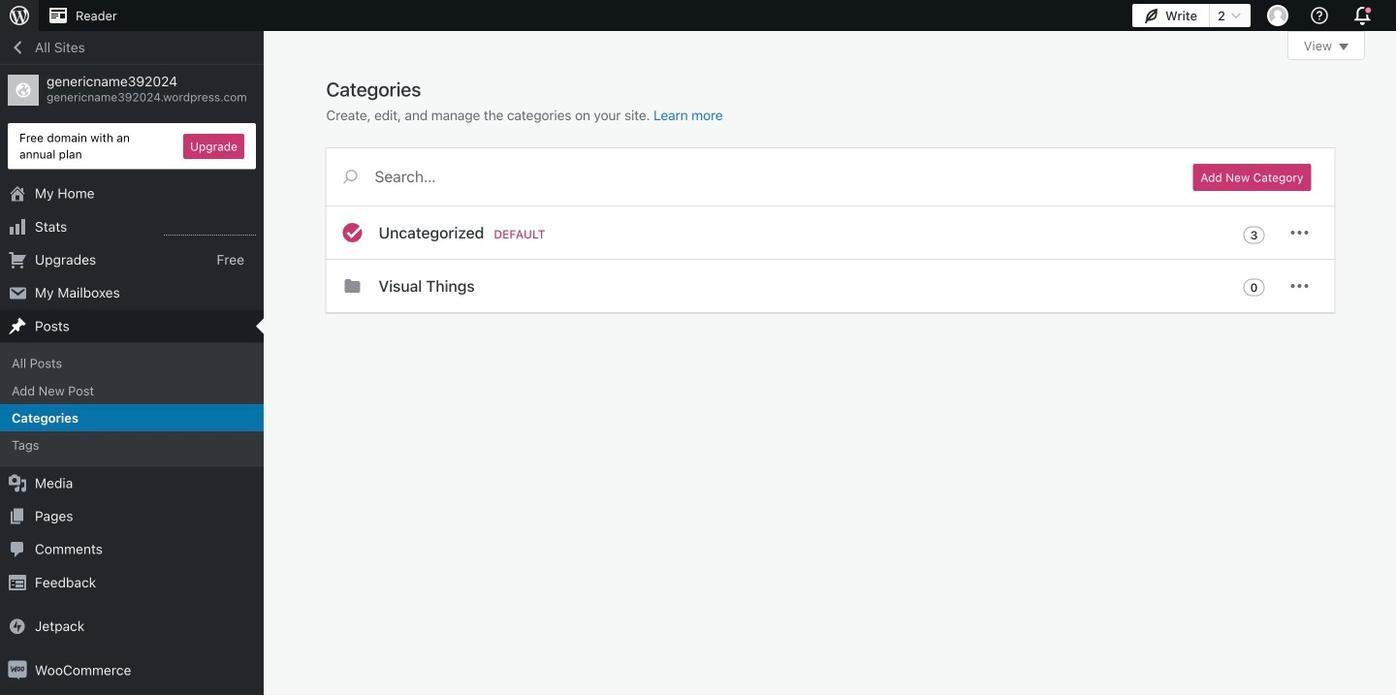 Task type: vqa. For each thing, say whether or not it's contained in the screenshot.
main content
yes



Task type: locate. For each thing, give the bounding box(es) containing it.
0 vertical spatial img image
[[8, 617, 27, 637]]

2 img image from the top
[[8, 661, 27, 680]]

uncategorized image
[[341, 221, 364, 244]]

None search field
[[326, 148, 1170, 205]]

img image
[[8, 617, 27, 637], [8, 661, 27, 680]]

row
[[326, 207, 1335, 313]]

manage your notifications image
[[1350, 2, 1378, 29]]

main content
[[326, 31, 1366, 313]]

1 img image from the top
[[8, 617, 27, 637]]

help image
[[1309, 4, 1332, 27]]

visual things image
[[341, 275, 364, 298]]

1 vertical spatial img image
[[8, 661, 27, 680]]

manage your sites image
[[8, 4, 31, 27]]



Task type: describe. For each thing, give the bounding box(es) containing it.
closed image
[[1340, 44, 1349, 50]]

my profile image
[[1268, 5, 1289, 26]]

toggle menu image
[[1289, 221, 1312, 244]]

open search image
[[326, 165, 375, 188]]

highest hourly views 0 image
[[164, 223, 256, 236]]

toggle menu image
[[1289, 275, 1312, 298]]

Search search field
[[375, 148, 1170, 205]]



